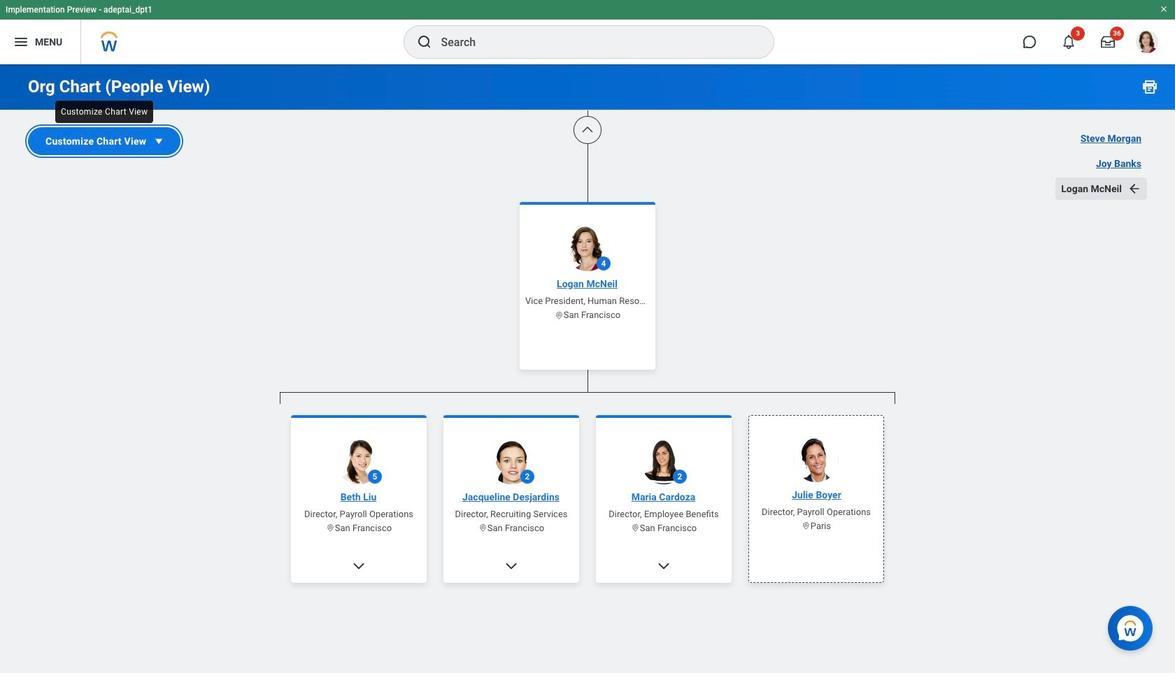 Task type: vqa. For each thing, say whether or not it's contained in the screenshot.
job profile (based on effective date)
no



Task type: describe. For each thing, give the bounding box(es) containing it.
1 horizontal spatial location image
[[802, 522, 811, 531]]

1 horizontal spatial location image
[[555, 311, 564, 320]]

notifications large image
[[1062, 35, 1076, 49]]

search image
[[416, 34, 433, 50]]

print org chart image
[[1142, 78, 1159, 95]]

0 horizontal spatial location image
[[326, 524, 335, 533]]

logan mcneil, logan mcneil, 4 direct reports element
[[280, 404, 896, 674]]

profile logan mcneil image
[[1136, 31, 1159, 56]]

arrow left image
[[1128, 182, 1142, 196]]

2 chevron down image from the left
[[504, 559, 518, 573]]

2 horizontal spatial location image
[[631, 524, 640, 533]]

justify image
[[13, 34, 29, 50]]

0 horizontal spatial location image
[[478, 524, 488, 533]]



Task type: locate. For each thing, give the bounding box(es) containing it.
Search Workday  search field
[[441, 27, 745, 57]]

chevron up image
[[581, 123, 595, 137]]

banner
[[0, 0, 1176, 64]]

caret down image
[[152, 134, 166, 148]]

tooltip
[[51, 97, 158, 127]]

main content
[[0, 0, 1176, 674]]

1 horizontal spatial chevron down image
[[504, 559, 518, 573]]

chevron down image
[[352, 559, 366, 573], [504, 559, 518, 573]]

1 chevron down image from the left
[[352, 559, 366, 573]]

close environment banner image
[[1160, 5, 1169, 13]]

0 horizontal spatial chevron down image
[[352, 559, 366, 573]]

location image
[[555, 311, 564, 320], [326, 524, 335, 533], [631, 524, 640, 533]]

inbox large image
[[1101, 35, 1115, 49]]

location image
[[802, 522, 811, 531], [478, 524, 488, 533]]



